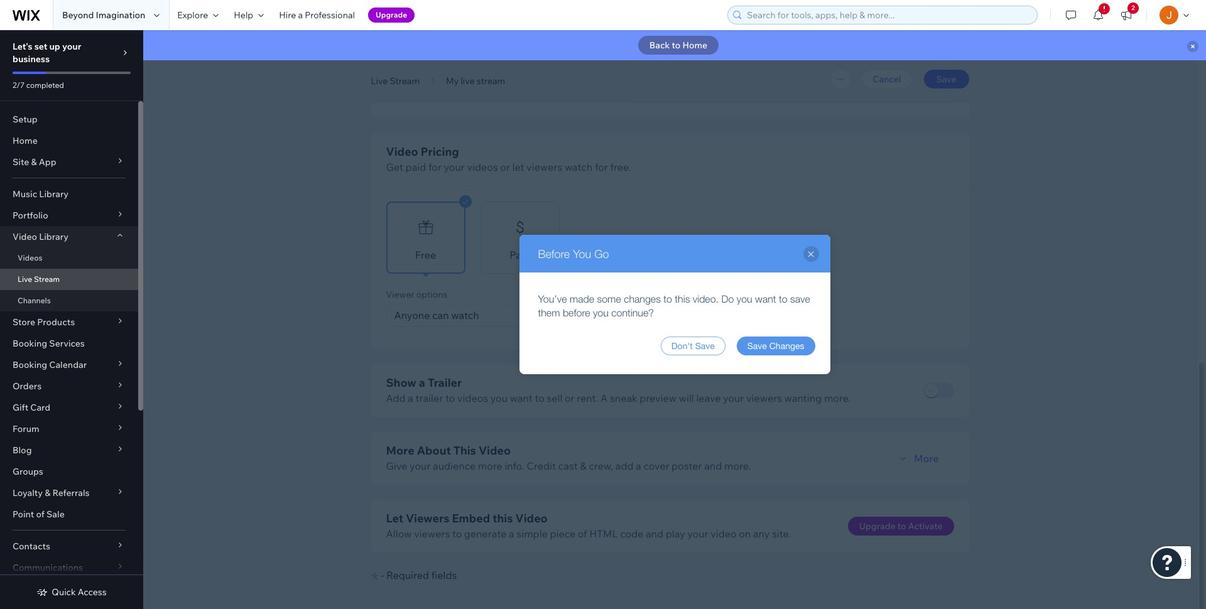 Task type: describe. For each thing, give the bounding box(es) containing it.
made
[[570, 293, 594, 305]]

of inside 'link'
[[36, 509, 45, 520]]

back
[[650, 40, 670, 51]]

communications
[[13, 562, 83, 574]]

quick
[[52, 587, 76, 598]]

music
[[13, 188, 37, 200]]

to left sell
[[535, 392, 545, 405]]

add
[[386, 392, 406, 405]]

download
[[580, 289, 622, 300]]

show
[[386, 376, 416, 390]]

site
[[13, 156, 29, 168]]

before you go dialog
[[519, 235, 830, 374]]

Search for tools, apps, help & more... field
[[743, 6, 1034, 24]]

to left save at the right
[[779, 293, 788, 305]]

my live stream button
[[440, 72, 512, 90]]

live stream for live stream button
[[371, 75, 420, 87]]

upgrade for upgrade
[[376, 10, 407, 19]]

a
[[601, 392, 608, 405]]

cast
[[558, 460, 578, 472]]

and inside let viewers embed this video allow viewers to generate a simple piece of html code and play your video on any site.
[[646, 528, 664, 540]]

my live stream
[[446, 75, 505, 87]]

them
[[538, 307, 560, 319]]

What's this video about? Add some catchy text to intrigue your viewers. text field
[[630, 51, 953, 102]]

help button
[[226, 0, 272, 30]]

to inside upgrade to activate button
[[898, 521, 906, 532]]

pricing
[[421, 145, 459, 159]]

more button
[[888, 447, 954, 470]]

video inside 'popup button'
[[13, 231, 37, 243]]

more. inside more about this video give your audience more info. credit cast & crew, add a cover poster and more.
[[724, 460, 751, 472]]

give
[[386, 460, 407, 472]]

to inside let viewers embed this video allow viewers to generate a simple piece of html code and play your video on any site.
[[452, 528, 462, 540]]

channels link
[[0, 290, 138, 312]]

cancel
[[873, 74, 901, 85]]

site & app button
[[0, 151, 138, 173]]

imagination
[[96, 9, 145, 21]]

referrals
[[52, 488, 90, 499]]

leave
[[696, 392, 721, 405]]

beyond
[[62, 9, 94, 21]]

before you go
[[538, 247, 609, 260]]

home inside back to home button
[[683, 40, 708, 51]]

let's
[[13, 41, 32, 52]]

point
[[13, 509, 34, 520]]

loyalty & referrals
[[13, 488, 90, 499]]

your inside video pricing get paid for your videos or let viewers watch for free.
[[444, 161, 465, 173]]

you've
[[538, 293, 567, 305]]

save for save
[[936, 74, 957, 85]]

save inside button
[[695, 341, 715, 351]]

setup
[[13, 114, 38, 125]]

let
[[512, 161, 524, 173]]

setup link
[[0, 109, 138, 130]]

-
[[381, 569, 384, 582]]

options for download options
[[624, 289, 655, 300]]

required
[[386, 569, 429, 582]]

info.
[[505, 460, 525, 472]]

hire a professional link
[[272, 0, 363, 30]]

piece
[[550, 528, 576, 540]]

sell
[[547, 392, 563, 405]]

cover
[[644, 460, 669, 472]]

stream for live stream button
[[390, 75, 420, 87]]

services
[[49, 338, 85, 349]]

booking for booking calendar
[[13, 359, 47, 371]]

save changes
[[748, 341, 805, 351]]

let
[[386, 511, 403, 526]]

and inside more about this video give your audience more info. credit cast & crew, add a cover poster and more.
[[704, 460, 722, 472]]

fields
[[431, 569, 457, 582]]

products
[[37, 317, 75, 328]]

calendar
[[49, 359, 87, 371]]

a inside more about this video give your audience more info. credit cast & crew, add a cover poster and more.
[[636, 460, 641, 472]]

store products
[[13, 317, 75, 328]]

your inside show a trailer add a trailer to videos you want to sell or rent. a sneak preview will leave your viewers wanting more.
[[723, 392, 744, 405]]

wanting
[[785, 392, 822, 405]]

don't save
[[671, 341, 715, 351]]

booking calendar button
[[0, 354, 138, 376]]

before
[[538, 247, 570, 260]]

video inside more about this video give your audience more info. credit cast & crew, add a cover poster and more.
[[479, 444, 511, 458]]

home link
[[0, 130, 138, 151]]

code
[[620, 528, 644, 540]]

trailer
[[416, 392, 443, 405]]

groups
[[13, 466, 43, 477]]

want for trailer
[[510, 392, 533, 405]]

this
[[453, 444, 476, 458]]

any
[[753, 528, 770, 540]]

download options
[[580, 289, 655, 300]]

more for more
[[914, 452, 939, 465]]

show a trailer add a trailer to videos you want to sell or rent. a sneak preview will leave your viewers wanting more.
[[386, 376, 851, 405]]

site & app
[[13, 156, 56, 168]]

business
[[13, 53, 50, 65]]

watch
[[565, 161, 593, 173]]

upgrade to activate
[[859, 521, 943, 532]]

home inside sidebar element
[[13, 135, 38, 146]]

changes
[[624, 293, 661, 305]]

don't
[[671, 341, 693, 351]]

on
[[739, 528, 751, 540]]

live stream for live stream "link"
[[18, 275, 60, 284]]

videos
[[18, 253, 42, 263]]

booking services
[[13, 338, 85, 349]]

credit
[[527, 460, 556, 472]]

changes
[[769, 341, 805, 351]]

save
[[790, 293, 810, 305]]

generate
[[464, 528, 507, 540]]

2/7
[[13, 80, 25, 90]]

loyalty
[[13, 488, 43, 499]]

free
[[415, 249, 436, 261]]

orders button
[[0, 376, 138, 397]]

to right 'changes'
[[664, 293, 672, 305]]

free.
[[610, 161, 631, 173]]

gift card
[[13, 402, 50, 413]]



Task type: vqa. For each thing, say whether or not it's contained in the screenshot.
Save Changes button at the right bottom
yes



Task type: locate. For each thing, give the bounding box(es) containing it.
video inside video pricing get paid for your videos or let viewers watch for free.
[[386, 145, 418, 159]]

viewers inside show a trailer add a trailer to videos you want to sell or rent. a sneak preview will leave your viewers wanting more.
[[746, 392, 782, 405]]

1 vertical spatial upgrade
[[859, 521, 896, 532]]

quick access button
[[37, 587, 107, 598]]

for left free.
[[595, 161, 608, 173]]

this inside the you've made some changes to this video. do you want to save them before you continue?
[[675, 293, 690, 305]]

0 horizontal spatial upgrade
[[376, 10, 407, 19]]

1 horizontal spatial live stream
[[371, 75, 420, 87]]

save button
[[924, 70, 969, 89]]

1 horizontal spatial upgrade
[[859, 521, 896, 532]]

of left sale
[[36, 509, 45, 520]]

paid
[[510, 249, 530, 261]]

live stream
[[371, 75, 420, 87], [18, 275, 60, 284]]

Download options field
[[585, 305, 741, 326]]

and left play
[[646, 528, 664, 540]]

stream left the "my" at the top left of page
[[390, 75, 420, 87]]

1 vertical spatial home
[[13, 135, 38, 146]]

0 horizontal spatial &
[[31, 156, 37, 168]]

your inside more about this video give your audience more info. credit cast & crew, add a cover poster and more.
[[410, 460, 431, 472]]

save right cancel
[[936, 74, 957, 85]]

1 vertical spatial &
[[580, 460, 587, 472]]

home right back
[[683, 40, 708, 51]]

1 vertical spatial you
[[593, 307, 609, 319]]

library for video library
[[39, 231, 68, 243]]

live for live stream button
[[371, 75, 388, 87]]

1 horizontal spatial home
[[683, 40, 708, 51]]

1 horizontal spatial of
[[578, 528, 587, 540]]

save for save changes
[[748, 341, 767, 351]]

some
[[597, 293, 621, 305]]

completed
[[26, 80, 64, 90]]

1 horizontal spatial save
[[748, 341, 767, 351]]

0 horizontal spatial this
[[493, 511, 513, 526]]

library down portfolio popup button
[[39, 231, 68, 243]]

1 vertical spatial booking
[[13, 359, 47, 371]]

0 vertical spatial and
[[704, 460, 722, 472]]

1 vertical spatial library
[[39, 231, 68, 243]]

and right poster on the bottom
[[704, 460, 722, 472]]

& right "cast"
[[580, 460, 587, 472]]

add
[[616, 460, 634, 472]]

2 horizontal spatial you
[[737, 293, 752, 305]]

or right sell
[[565, 392, 575, 405]]

or inside video pricing get paid for your videos or let viewers watch for free.
[[500, 161, 510, 173]]

more. right poster on the bottom
[[724, 460, 751, 472]]

live stream inside live stream button
[[371, 75, 420, 87]]

& for referrals
[[45, 488, 50, 499]]

0 vertical spatial videos
[[467, 161, 498, 173]]

0 horizontal spatial viewers
[[414, 528, 450, 540]]

video up more
[[479, 444, 511, 458]]

stream inside live stream button
[[390, 75, 420, 87]]

0 horizontal spatial home
[[13, 135, 38, 146]]

more for more about this video give your audience more info. credit cast & crew, add a cover poster and more.
[[386, 444, 414, 458]]

1 vertical spatial videos
[[457, 392, 488, 405]]

1 horizontal spatial for
[[595, 161, 608, 173]]

0 vertical spatial live
[[371, 75, 388, 87]]

to down "trailer"
[[445, 392, 455, 405]]

& inside more about this video give your audience more info. credit cast & crew, add a cover poster and more.
[[580, 460, 587, 472]]

2
[[1132, 4, 1135, 12]]

more.
[[824, 392, 851, 405], [724, 460, 751, 472]]

your down pricing
[[444, 161, 465, 173]]

your down about
[[410, 460, 431, 472]]

html
[[589, 528, 618, 540]]

video inside let viewers embed this video allow viewers to generate a simple piece of html code and play your video on any site.
[[516, 511, 548, 526]]

2 for from the left
[[595, 161, 608, 173]]

0 horizontal spatial or
[[500, 161, 510, 173]]

0 vertical spatial home
[[683, 40, 708, 51]]

live stream button
[[365, 72, 426, 90]]

video pricing get paid for your videos or let viewers watch for free.
[[386, 145, 631, 173]]

videos down "trailer"
[[457, 392, 488, 405]]

0 vertical spatial viewers
[[527, 161, 563, 173]]

get
[[386, 161, 403, 173]]

this up generate
[[493, 511, 513, 526]]

options for viewer options
[[417, 289, 447, 300]]

sneak
[[610, 392, 638, 405]]

1 vertical spatial more.
[[724, 460, 751, 472]]

viewer
[[386, 289, 415, 300]]

or left let
[[500, 161, 510, 173]]

options right viewer
[[417, 289, 447, 300]]

a inside let viewers embed this video allow viewers to generate a simple piece of html code and play your video on any site.
[[509, 528, 514, 540]]

live stream inside live stream "link"
[[18, 275, 60, 284]]

more. inside show a trailer add a trailer to videos you want to sell or rent. a sneak preview will leave your viewers wanting more.
[[824, 392, 851, 405]]

booking for booking services
[[13, 338, 47, 349]]

video
[[386, 145, 418, 159], [13, 231, 37, 243], [479, 444, 511, 458], [516, 511, 548, 526]]

this left 'video.'
[[675, 293, 690, 305]]

your right the up
[[62, 41, 81, 52]]

want for some
[[755, 293, 776, 305]]

live stream left the "my" at the top left of page
[[371, 75, 420, 87]]

& for app
[[31, 156, 37, 168]]

1 horizontal spatial want
[[755, 293, 776, 305]]

sale
[[47, 509, 65, 520]]

allow
[[386, 528, 412, 540]]

1 horizontal spatial &
[[45, 488, 50, 499]]

hire
[[279, 9, 296, 21]]

viewers inside video pricing get paid for your videos or let viewers watch for free.
[[527, 161, 563, 173]]

gift card button
[[0, 397, 138, 418]]

audience
[[433, 460, 476, 472]]

2 horizontal spatial save
[[936, 74, 957, 85]]

live stream up channels
[[18, 275, 60, 284]]

your right "leave"
[[723, 392, 744, 405]]

videos inside show a trailer add a trailer to videos you want to sell or rent. a sneak preview will leave your viewers wanting more.
[[457, 392, 488, 405]]

0 vertical spatial library
[[39, 188, 69, 200]]

0 horizontal spatial you
[[491, 392, 508, 405]]

you inside show a trailer add a trailer to videos you want to sell or rent. a sneak preview will leave your viewers wanting more.
[[491, 392, 508, 405]]

to
[[672, 40, 681, 51], [664, 293, 672, 305], [779, 293, 788, 305], [445, 392, 455, 405], [535, 392, 545, 405], [898, 521, 906, 532], [452, 528, 462, 540]]

1 horizontal spatial this
[[675, 293, 690, 305]]

& inside dropdown button
[[45, 488, 50, 499]]

0 horizontal spatial more
[[386, 444, 414, 458]]

1 horizontal spatial more
[[914, 452, 939, 465]]

1 options from the left
[[417, 289, 447, 300]]

library for music library
[[39, 188, 69, 200]]

of right piece
[[578, 528, 587, 540]]

more inside more button
[[914, 452, 939, 465]]

Viewer options field
[[390, 305, 547, 326]]

save right don't in the right of the page
[[695, 341, 715, 351]]

back to home
[[650, 40, 708, 51]]

home
[[683, 40, 708, 51], [13, 135, 38, 146]]

about
[[417, 444, 451, 458]]

more inside more about this video give your audience more info. credit cast & crew, add a cover poster and more.
[[386, 444, 414, 458]]

stream for live stream "link"
[[34, 275, 60, 284]]

want left save at the right
[[755, 293, 776, 305]]

communications button
[[0, 557, 138, 579]]

0 horizontal spatial and
[[646, 528, 664, 540]]

upgrade right professional
[[376, 10, 407, 19]]

a
[[298, 9, 303, 21], [419, 376, 425, 390], [408, 392, 413, 405], [636, 460, 641, 472], [509, 528, 514, 540]]

you right do
[[737, 293, 752, 305]]

upgrade for upgrade to activate
[[859, 521, 896, 532]]

point of sale link
[[0, 504, 138, 525]]

of inside let viewers embed this video allow viewers to generate a simple piece of html code and play your video on any site.
[[578, 528, 587, 540]]

access
[[78, 587, 107, 598]]

live
[[461, 75, 475, 87]]

upgrade to activate button
[[848, 517, 954, 536]]

1 vertical spatial live
[[18, 275, 32, 284]]

1 horizontal spatial you
[[593, 307, 609, 319]]

to inside back to home button
[[672, 40, 681, 51]]

2 vertical spatial &
[[45, 488, 50, 499]]

for down pricing
[[428, 161, 442, 173]]

stream inside live stream "link"
[[34, 275, 60, 284]]

more. right wanting
[[824, 392, 851, 405]]

activate
[[908, 521, 943, 532]]

0 horizontal spatial more.
[[724, 460, 751, 472]]

video.
[[693, 293, 719, 305]]

booking
[[13, 338, 47, 349], [13, 359, 47, 371]]

0 vertical spatial &
[[31, 156, 37, 168]]

1 library from the top
[[39, 188, 69, 200]]

library
[[39, 188, 69, 200], [39, 231, 68, 243]]

groups link
[[0, 461, 138, 483]]

1 vertical spatial this
[[493, 511, 513, 526]]

to right back
[[672, 40, 681, 51]]

0 vertical spatial booking
[[13, 338, 47, 349]]

video up videos
[[13, 231, 37, 243]]

back to home alert
[[143, 30, 1206, 60]]

set
[[34, 41, 47, 52]]

embed
[[452, 511, 490, 526]]

0 horizontal spatial live
[[18, 275, 32, 284]]

to left activate
[[898, 521, 906, 532]]

0 horizontal spatial want
[[510, 392, 533, 405]]

2 horizontal spatial &
[[580, 460, 587, 472]]

booking up orders
[[13, 359, 47, 371]]

upgrade left activate
[[859, 521, 896, 532]]

0 vertical spatial or
[[500, 161, 510, 173]]

before
[[563, 307, 590, 319]]

2 horizontal spatial viewers
[[746, 392, 782, 405]]

upgrade button
[[368, 8, 415, 23]]

1 vertical spatial want
[[510, 392, 533, 405]]

2 library from the top
[[39, 231, 68, 243]]

you've made some changes to this video. do you want to save them before you continue?
[[538, 293, 810, 319]]

- required fields
[[381, 569, 457, 582]]

upgrade inside button
[[859, 521, 896, 532]]

orders
[[13, 381, 42, 392]]

0 vertical spatial live stream
[[371, 75, 420, 87]]

0 vertical spatial want
[[755, 293, 776, 305]]

point of sale
[[13, 509, 65, 520]]

1 vertical spatial stream
[[34, 275, 60, 284]]

1 vertical spatial viewers
[[746, 392, 782, 405]]

store products button
[[0, 312, 138, 333]]

video
[[711, 528, 737, 540]]

1 vertical spatial or
[[565, 392, 575, 405]]

2 vertical spatial you
[[491, 392, 508, 405]]

videos left let
[[467, 161, 498, 173]]

for
[[428, 161, 442, 173], [595, 161, 608, 173]]

library inside 'music library' link
[[39, 188, 69, 200]]

music library link
[[0, 183, 138, 205]]

2 vertical spatial viewers
[[414, 528, 450, 540]]

save inside button
[[748, 341, 767, 351]]

save left changes
[[748, 341, 767, 351]]

2 booking from the top
[[13, 359, 47, 371]]

your right play
[[688, 528, 708, 540]]

1 horizontal spatial more.
[[824, 392, 851, 405]]

library up portfolio popup button
[[39, 188, 69, 200]]

viewers
[[527, 161, 563, 173], [746, 392, 782, 405], [414, 528, 450, 540]]

video library button
[[0, 226, 138, 248]]

do
[[722, 293, 734, 305]]

back to home button
[[638, 36, 719, 55]]

to down embed
[[452, 528, 462, 540]]

0 horizontal spatial save
[[695, 341, 715, 351]]

channels
[[18, 296, 51, 305]]

you
[[737, 293, 752, 305], [593, 307, 609, 319], [491, 392, 508, 405]]

you left sell
[[491, 392, 508, 405]]

viewers right let
[[527, 161, 563, 173]]

blog button
[[0, 440, 138, 461]]

professional
[[305, 9, 355, 21]]

booking down store
[[13, 338, 47, 349]]

viewers inside let viewers embed this video allow viewers to generate a simple piece of html code and play your video on any site.
[[414, 528, 450, 540]]

0 vertical spatial you
[[737, 293, 752, 305]]

simple
[[517, 528, 548, 540]]

1 horizontal spatial or
[[565, 392, 575, 405]]

1 for from the left
[[428, 161, 442, 173]]

want left sell
[[510, 392, 533, 405]]

music library
[[13, 188, 69, 200]]

video library
[[13, 231, 68, 243]]

live inside "link"
[[18, 275, 32, 284]]

videos link
[[0, 248, 138, 269]]

you for some
[[737, 293, 752, 305]]

1 horizontal spatial viewers
[[527, 161, 563, 173]]

continue?
[[612, 307, 654, 319]]

hire a professional
[[279, 9, 355, 21]]

0 horizontal spatial stream
[[34, 275, 60, 284]]

options up continue?
[[624, 289, 655, 300]]

save
[[936, 74, 957, 85], [695, 341, 715, 351], [748, 341, 767, 351]]

library inside video library 'popup button'
[[39, 231, 68, 243]]

2 options from the left
[[624, 289, 655, 300]]

0 horizontal spatial for
[[428, 161, 442, 173]]

viewers left wanting
[[746, 392, 782, 405]]

0 vertical spatial stream
[[390, 75, 420, 87]]

go
[[594, 247, 609, 260]]

want inside the you've made some changes to this video. do you want to save them before you continue?
[[755, 293, 776, 305]]

this inside let viewers embed this video allow viewers to generate a simple piece of html code and play your video on any site.
[[493, 511, 513, 526]]

1 vertical spatial of
[[578, 528, 587, 540]]

save inside 'button'
[[936, 74, 957, 85]]

you for trailer
[[491, 392, 508, 405]]

1 horizontal spatial live
[[371, 75, 388, 87]]

1 vertical spatial live stream
[[18, 275, 60, 284]]

1 booking from the top
[[13, 338, 47, 349]]

you
[[573, 247, 591, 260]]

want inside show a trailer add a trailer to videos you want to sell or rent. a sneak preview will leave your viewers wanting more.
[[510, 392, 533, 405]]

videos inside video pricing get paid for your videos or let viewers watch for free.
[[467, 161, 498, 173]]

video up the get
[[386, 145, 418, 159]]

0 vertical spatial more.
[[824, 392, 851, 405]]

booking inside dropdown button
[[13, 359, 47, 371]]

stream up channels
[[34, 275, 60, 284]]

your inside let's set up your business
[[62, 41, 81, 52]]

0 horizontal spatial options
[[417, 289, 447, 300]]

video up simple
[[516, 511, 548, 526]]

explore
[[177, 9, 208, 21]]

0 horizontal spatial of
[[36, 509, 45, 520]]

1 horizontal spatial options
[[624, 289, 655, 300]]

or inside show a trailer add a trailer to videos you want to sell or rent. a sneak preview will leave your viewers wanting more.
[[565, 392, 575, 405]]

live inside button
[[371, 75, 388, 87]]

home down "setup" at top
[[13, 135, 38, 146]]

1 horizontal spatial stream
[[390, 75, 420, 87]]

of
[[36, 509, 45, 520], [578, 528, 587, 540]]

app
[[39, 156, 56, 168]]

0 vertical spatial this
[[675, 293, 690, 305]]

& right site
[[31, 156, 37, 168]]

live for live stream "link"
[[18, 275, 32, 284]]

help
[[234, 9, 253, 21]]

don't save button
[[661, 337, 726, 356]]

0 vertical spatial of
[[36, 509, 45, 520]]

your inside let viewers embed this video allow viewers to generate a simple piece of html code and play your video on any site.
[[688, 528, 708, 540]]

viewers down viewers
[[414, 528, 450, 540]]

& right loyalty
[[45, 488, 50, 499]]

sidebar element
[[0, 30, 143, 609]]

0 horizontal spatial live stream
[[18, 275, 60, 284]]

paid
[[406, 161, 426, 173]]

& inside 'dropdown button'
[[31, 156, 37, 168]]

0 vertical spatial upgrade
[[376, 10, 407, 19]]

upgrade inside "button"
[[376, 10, 407, 19]]

1 vertical spatial and
[[646, 528, 664, 540]]

1 horizontal spatial and
[[704, 460, 722, 472]]

store
[[13, 317, 35, 328]]

options
[[417, 289, 447, 300], [624, 289, 655, 300]]

you down some
[[593, 307, 609, 319]]

save changes button
[[737, 337, 815, 356]]



